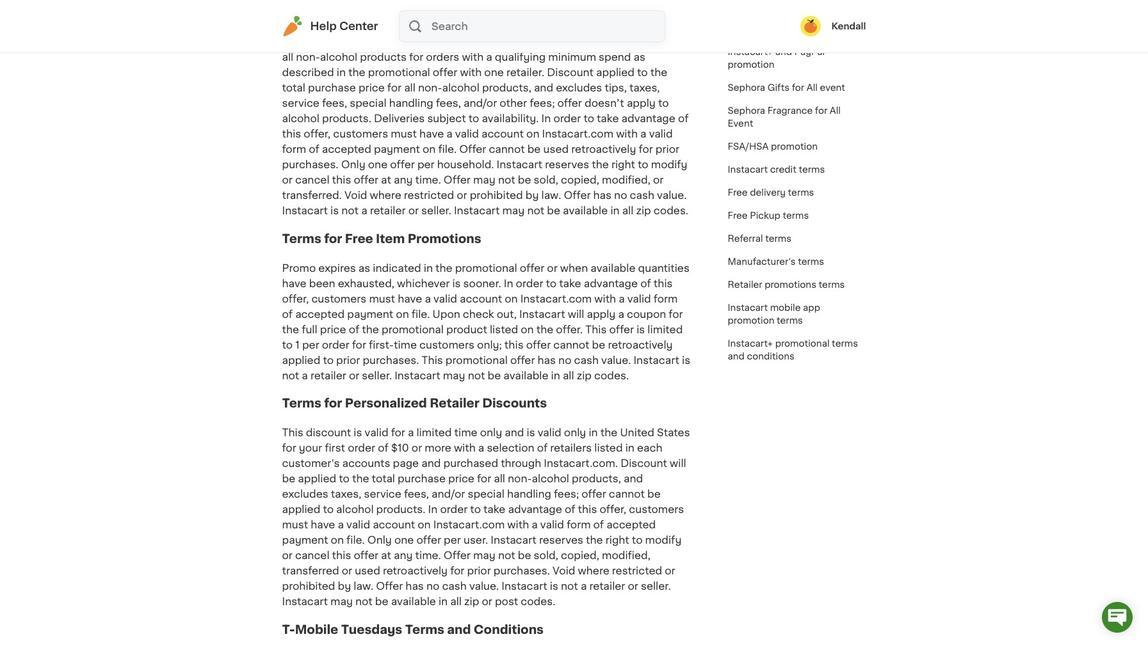 Task type: locate. For each thing, give the bounding box(es) containing it.
all left post
[[450, 597, 462, 607]]

selection
[[487, 443, 535, 454]]

retroactively inside and purchased through instacart.com. discount will be applied to the total purchase price for all non-alcohol products, and excludes taxes, service fees, and/or special handling fees; offer cannot be applied to alcohol products. in order to take advantage of this offer, customers must have a valid account on instacart.com with a valid form of accepted payment on file. only one offer per user. instacart reserves the right to modify or cancel this offer at any time. offer may not be sold, copied, modified, transferred or used retroactively for prior purchases. void where restricted or prohibited by law. offer has no cash value. instacart is not a retailer or seller. instacart may not be available in all zip or post codes.
[[383, 566, 448, 577]]

seller. inside and purchased through instacart.com. discount will be applied to the total purchase price for all non-alcohol products, and excludes taxes, service fees, and/or special handling fees; offer cannot be applied to alcohol products. in order to take advantage of this offer, customers must have a valid account on instacart.com with a valid form of accepted payment on file. only one offer per user. instacart reserves the right to modify or cancel this offer at any time. offer may not be sold, copied, modified, transferred or used retroactively for prior purchases. void where restricted or prohibited by law. offer has no cash value. instacart is not a retailer or seller. instacart may not be available in all zip or post codes.
[[641, 582, 671, 592]]

1 horizontal spatial offer,
[[600, 505, 627, 515]]

per left user.
[[444, 536, 461, 546]]

0 vertical spatial take
[[559, 278, 581, 289]]

0 horizontal spatial in
[[428, 505, 438, 515]]

when
[[560, 263, 588, 273]]

terms down the mobile
[[777, 316, 803, 325]]

terms right credit
[[799, 165, 825, 174]]

free up referral
[[728, 211, 748, 220]]

0 vertical spatial free
[[728, 188, 748, 197]]

available inside and purchased through instacart.com. discount will be applied to the total purchase price for all non-alcohol products, and excludes taxes, service fees, and/or special handling fees; offer cannot be applied to alcohol products. in order to take advantage of this offer, customers must have a valid account on instacart.com with a valid form of accepted payment on file. only one offer per user. instacart reserves the right to modify or cancel this offer at any time. offer may not be sold, copied, modified, transferred or used retroactively for prior purchases. void where restricted or prohibited by law. offer has no cash value. instacart is not a retailer or seller. instacart may not be available in all zip or post codes.
[[391, 597, 436, 607]]

cannot
[[554, 340, 590, 350], [609, 489, 645, 500]]

limited inside this discount is valid for a limited time only and is valid only in the united states for your first order of $10 or more with a selection of retailers listed in each customer's
[[417, 428, 452, 438]]

or right "$10"
[[412, 443, 422, 454]]

2 sephora from the top
[[728, 106, 766, 115]]

customers down product
[[420, 340, 475, 350]]

valid up only
[[347, 520, 370, 530]]

promotional up sooner.
[[455, 263, 517, 273]]

and inside peacock benefit terms and conditions
[[832, 12, 849, 20]]

of down promo
[[282, 309, 293, 319]]

retailers
[[550, 443, 592, 454]]

1 vertical spatial retailer
[[430, 398, 480, 410]]

full
[[302, 325, 317, 335]]

valid down personalized
[[365, 428, 389, 438]]

have inside and purchased through instacart.com. discount will be applied to the total purchase price for all non-alcohol products, and excludes taxes, service fees, and/or special handling fees; offer cannot be applied to alcohol products. in order to take advantage of this offer, customers must have a valid account on instacart.com with a valid form of accepted payment on file. only one offer per user. instacart reserves the right to modify or cancel this offer at any time. offer may not be sold, copied, modified, transferred or used retroactively for prior purchases. void where restricted or prohibited by law. offer has no cash value. instacart is not a retailer or seller. instacart may not be available in all zip or post codes.
[[311, 520, 335, 530]]

1 vertical spatial customers
[[420, 340, 475, 350]]

in up the whichever
[[424, 263, 433, 273]]

order inside and purchased through instacart.com. discount will be applied to the total purchase price for all non-alcohol products, and excludes taxes, service fees, and/or special handling fees; offer cannot be applied to alcohol products. in order to take advantage of this offer, customers must have a valid account on instacart.com with a valid form of accepted payment on file. only one offer per user. instacart reserves the right to modify or cancel this offer at any time. offer may not be sold, copied, modified, transferred or used retroactively for prior purchases. void where restricted or prohibited by law. offer has no cash value. instacart is not a retailer or seller. instacart may not be available in all zip or post codes.
[[440, 505, 468, 515]]

this
[[654, 278, 673, 289], [505, 340, 524, 350], [578, 505, 597, 515], [332, 551, 351, 561]]

terms up promo
[[282, 233, 321, 245]]

sephora fragrance for all event
[[728, 106, 841, 128]]

may down product
[[443, 371, 465, 381]]

price down purchased
[[448, 474, 475, 484]]

only up retailers
[[564, 428, 586, 438]]

1 vertical spatial free
[[728, 211, 748, 220]]

payment inside promo expires as indicated in the promotional offer or when available quantities have been exhausted, whichever is sooner. in order to take advantage of this offer, customers must have a valid account on instacart.com with a valid form of accepted payment on file. upon check out, instacart will apply a coupon for the full price of the promotional product listed on the offer. this offer is limited to 1 per order for first-time customers only; this offer cannot be retroactively applied to prior purchases. this promotional offer has no cash value. instacart is not a retailer or seller. instacart may not be available in all zip codes.
[[347, 309, 393, 319]]

2 vertical spatial promotion
[[728, 316, 775, 325]]

terms inside instacart+ promotional terms and conditions
[[832, 340, 858, 348]]

1 vertical spatial codes.
[[521, 597, 556, 607]]

prior down user.
[[467, 566, 491, 577]]

0 horizontal spatial must
[[282, 520, 308, 530]]

0 horizontal spatial payment
[[282, 536, 328, 546]]

limited down coupon
[[648, 325, 683, 335]]

united
[[620, 428, 655, 438]]

is inside and purchased through instacart.com. discount will be applied to the total purchase price for all non-alcohol products, and excludes taxes, service fees, and/or special handling fees; offer cannot be applied to alcohol products. in order to take advantage of this offer, customers must have a valid account on instacart.com with a valid form of accepted payment on file. only one offer per user. instacart reserves the right to modify or cancel this offer at any time. offer may not be sold, copied, modified, transferred or used retroactively for prior purchases. void where restricted or prohibited by law. offer has no cash value. instacart is not a retailer or seller. instacart may not be available in all zip or post codes.
[[550, 582, 559, 592]]

account inside and purchased through instacart.com. discount will be applied to the total purchase price for all non-alcohol products, and excludes taxes, service fees, and/or special handling fees; offer cannot be applied to alcohol products. in order to take advantage of this offer, customers must have a valid account on instacart.com with a valid form of accepted payment on file. only one offer per user. instacart reserves the right to modify or cancel this offer at any time. offer may not be sold, copied, modified, transferred or used retroactively for prior purchases. void where restricted or prohibited by law. offer has no cash value. instacart is not a retailer or seller. instacart may not be available in all zip or post codes.
[[373, 520, 415, 530]]

0 vertical spatial sephora
[[728, 83, 766, 92]]

or left when
[[547, 263, 558, 273]]

0 horizontal spatial available
[[391, 597, 436, 607]]

referral terms
[[728, 234, 792, 243]]

take inside and purchased through instacart.com. discount will be applied to the total purchase price for all non-alcohol products, and excludes taxes, service fees, and/or special handling fees; offer cannot be applied to alcohol products. in order to take advantage of this offer, customers must have a valid account on instacart.com with a valid form of accepted payment on file. only one offer per user. instacart reserves the right to modify or cancel this offer at any time. offer may not be sold, copied, modified, transferred or used retroactively for prior purchases. void where restricted or prohibited by law. offer has no cash value. instacart is not a retailer or seller. instacart may not be available in all zip or post codes.
[[484, 505, 506, 515]]

discounts
[[482, 398, 547, 410]]

no inside promo expires as indicated in the promotional offer or when available quantities have been exhausted, whichever is sooner. in order to take advantage of this offer, customers must have a valid account on instacart.com with a valid form of accepted payment on file. upon check out, instacart will apply a coupon for the full price of the promotional product listed on the offer. this offer is limited to 1 per order for first-time customers only; this offer cannot be retroactively applied to prior purchases. this promotional offer has no cash value. instacart is not a retailer or seller. instacart may not be available in all zip codes.
[[559, 355, 572, 365]]

0 vertical spatial listed
[[490, 325, 518, 335]]

accepted inside and purchased through instacart.com. discount will be applied to the total purchase price for all non-alcohol products, and excludes taxes, service fees, and/or special handling fees; offer cannot be applied to alcohol products. in order to take advantage of this offer, customers must have a valid account on instacart.com with a valid form of accepted payment on file. only one offer per user. instacart reserves the right to modify or cancel this offer at any time. offer may not be sold, copied, modified, transferred or used retroactively for prior purchases. void where restricted or prohibited by law. offer has no cash value. instacart is not a retailer or seller. instacart may not be available in all zip or post codes.
[[607, 520, 656, 530]]

law.
[[354, 582, 374, 592]]

2 instacart+ from the top
[[728, 340, 773, 348]]

manufacturer's terms
[[728, 258, 825, 266]]

a
[[425, 294, 431, 304], [619, 294, 625, 304], [618, 309, 625, 319], [302, 371, 308, 381], [408, 428, 414, 438], [478, 443, 484, 454], [338, 520, 344, 530], [532, 520, 538, 530], [581, 582, 587, 592]]

retroactively down coupon
[[608, 340, 673, 350]]

terms down credit
[[788, 188, 814, 197]]

1 horizontal spatial advantage
[[584, 278, 638, 289]]

payment up cancel
[[282, 536, 328, 546]]

1 horizontal spatial prior
[[467, 566, 491, 577]]

1 vertical spatial terms
[[282, 398, 321, 410]]

1 vertical spatial time
[[454, 428, 478, 438]]

purchases. inside and purchased through instacart.com. discount will be applied to the total purchase price for all non-alcohol products, and excludes taxes, service fees, and/or special handling fees; offer cannot be applied to alcohol products. in order to take advantage of this offer, customers must have a valid account on instacart.com with a valid form of accepted payment on file. only one offer per user. instacart reserves the right to modify or cancel this offer at any time. offer may not be sold, copied, modified, transferred or used retroactively for prior purchases. void where restricted or prohibited by law. offer has no cash value. instacart is not a retailer or seller. instacart may not be available in all zip or post codes.
[[494, 566, 550, 577]]

2 vertical spatial all
[[450, 597, 462, 607]]

of
[[641, 278, 651, 289], [282, 309, 293, 319], [349, 325, 360, 335], [378, 443, 389, 454], [537, 443, 548, 454], [565, 505, 576, 515], [594, 520, 604, 530]]

customers inside and purchased through instacart.com. discount will be applied to the total purchase price for all non-alcohol products, and excludes taxes, service fees, and/or special handling fees; offer cannot be applied to alcohol products. in order to take advantage of this offer, customers must have a valid account on instacart.com with a valid form of accepted payment on file. only one offer per user. instacart reserves the right to modify or cancel this offer at any time. offer may not be sold, copied, modified, transferred or used retroactively for prior purchases. void where restricted or prohibited by law. offer has no cash value. instacart is not a retailer or seller. instacart may not be available in all zip or post codes.
[[629, 505, 684, 515]]

alcohol
[[532, 474, 569, 484], [336, 505, 374, 515]]

1 horizontal spatial alcohol
[[532, 474, 569, 484]]

zip
[[577, 371, 592, 381], [464, 597, 479, 607]]

have down promo
[[282, 278, 307, 289]]

file. inside promo expires as indicated in the promotional offer or when available quantities have been exhausted, whichever is sooner. in order to take advantage of this offer, customers must have a valid account on instacart.com with a valid form of accepted payment on file. upon check out, instacart will apply a coupon for the full price of the promotional product listed on the offer. this offer is limited to 1 per order for first-time customers only; this offer cannot be retroactively applied to prior purchases. this promotional offer has no cash value. instacart is not a retailer or seller. instacart may not be available in all zip codes.
[[412, 309, 430, 319]]

all left event
[[807, 83, 818, 92]]

valid
[[434, 294, 457, 304], [628, 294, 651, 304], [365, 428, 389, 438], [538, 428, 562, 438], [347, 520, 370, 530], [541, 520, 564, 530]]

0 vertical spatial will
[[568, 309, 584, 319]]

1 horizontal spatial cannot
[[609, 489, 645, 500]]

on up out,
[[505, 294, 518, 304]]

be down only;
[[488, 371, 501, 381]]

through
[[501, 459, 541, 469]]

2 horizontal spatial customers
[[629, 505, 684, 515]]

has
[[538, 355, 556, 365], [406, 582, 424, 592]]

offer right only;
[[526, 340, 551, 350]]

promotion up credit
[[771, 142, 818, 151]]

instacart
[[728, 165, 768, 174], [728, 304, 768, 313], [520, 309, 565, 319], [634, 355, 680, 365], [395, 371, 440, 381], [491, 536, 537, 546], [502, 582, 548, 592], [282, 597, 328, 607]]

1 horizontal spatial time
[[454, 428, 478, 438]]

free pickup terms
[[728, 211, 809, 220]]

in
[[504, 278, 513, 289], [428, 505, 438, 515]]

0 vertical spatial advantage
[[584, 278, 638, 289]]

accepted up right
[[607, 520, 656, 530]]

0 vertical spatial offer
[[444, 551, 471, 561]]

accepted
[[295, 309, 345, 319], [607, 520, 656, 530]]

order
[[516, 278, 544, 289], [322, 340, 350, 350], [348, 443, 375, 454], [440, 505, 468, 515]]

take
[[559, 278, 581, 289], [484, 505, 506, 515]]

instacart down the fsa/hsa at the top right of page
[[728, 165, 768, 174]]

in up retailers
[[589, 428, 598, 438]]

1 vertical spatial applied
[[298, 474, 336, 484]]

price inside and purchased through instacart.com. discount will be applied to the total purchase price for all non-alcohol products, and excludes taxes, service fees, and/or special handling fees; offer cannot be applied to alcohol products. in order to take advantage of this offer, customers must have a valid account on instacart.com with a valid form of accepted payment on file. only one offer per user. instacart reserves the right to modify or cancel this offer at any time. offer may not be sold, copied, modified, transferred or used retroactively for prior purchases. void where restricted or prohibited by law. offer has no cash value. instacart is not a retailer or seller. instacart may not be available in all zip or post codes.
[[448, 474, 475, 484]]

order right '1'
[[322, 340, 350, 350]]

1 horizontal spatial offer
[[444, 551, 471, 561]]

must down "exhausted,"
[[369, 294, 395, 304]]

0 horizontal spatial has
[[406, 582, 424, 592]]

0 vertical spatial cash
[[574, 355, 599, 365]]

0 horizontal spatial file.
[[347, 536, 365, 546]]

this up 'terms for personalized retailer discounts'
[[422, 355, 443, 365]]

instacart up sold, at the bottom
[[491, 536, 537, 546]]

purchases. down first-
[[363, 355, 419, 365]]

instacart+ inside instacart+ promotional terms and conditions
[[728, 340, 773, 348]]

0 vertical spatial available
[[591, 263, 636, 273]]

retroactively down any
[[383, 566, 448, 577]]

1 vertical spatial retroactively
[[383, 566, 448, 577]]

terms for promotional
[[832, 340, 858, 348]]

retailer promotions terms
[[728, 281, 845, 290]]

benefit
[[769, 12, 801, 20]]

must down excludes
[[282, 520, 308, 530]]

applied down excludes
[[282, 505, 320, 515]]

event
[[728, 119, 754, 128]]

will inside promo expires as indicated in the promotional offer or when available quantities have been exhausted, whichever is sooner. in order to take advantage of this offer, customers must have a valid account on instacart.com with a valid form of accepted payment on file. upon check out, instacart will apply a coupon for the full price of the promotional product listed on the offer. this offer is limited to 1 per order for first-time customers only; this offer cannot be retroactively applied to prior purchases. this promotional offer has no cash value. instacart is not a retailer or seller. instacart may not be available in all zip codes.
[[568, 309, 584, 319]]

sephora gifts for all event link
[[720, 76, 853, 99]]

coupon
[[627, 309, 666, 319]]

seller. up personalized
[[362, 371, 392, 381]]

alcohol up fees;
[[532, 474, 569, 484]]

1 vertical spatial price
[[448, 474, 475, 484]]

account down products.
[[373, 520, 415, 530]]

1 horizontal spatial codes.
[[595, 371, 629, 381]]

time.
[[415, 551, 441, 561]]

fragrance
[[768, 106, 813, 115]]

1 vertical spatial promotion
[[771, 142, 818, 151]]

offer, up right
[[600, 505, 627, 515]]

1 horizontal spatial seller.
[[641, 582, 671, 592]]

0 vertical spatial per
[[302, 340, 319, 350]]

promotion inside instacart mobile app promotion terms
[[728, 316, 775, 325]]

offer right law.
[[376, 582, 403, 592]]

free for free delivery terms
[[728, 188, 748, 197]]

1 vertical spatial accepted
[[607, 520, 656, 530]]

whichever
[[397, 278, 450, 289]]

2 vertical spatial free
[[345, 233, 373, 245]]

0 horizontal spatial limited
[[417, 428, 452, 438]]

0 vertical spatial offer,
[[282, 294, 309, 304]]

0 horizontal spatial all
[[807, 83, 818, 92]]

0 horizontal spatial no
[[427, 582, 440, 592]]

codes. down apply
[[595, 371, 629, 381]]

1 horizontal spatial will
[[670, 459, 686, 469]]

applied
[[282, 355, 320, 365], [298, 474, 336, 484], [282, 505, 320, 515]]

1 sephora from the top
[[728, 83, 766, 92]]

promotional down instacart mobile app promotion terms link on the right of page
[[776, 340, 830, 348]]

offer down user.
[[444, 551, 471, 561]]

0 horizontal spatial take
[[484, 505, 506, 515]]

instacart+ promotional terms and conditions
[[728, 340, 858, 361]]

all for gifts
[[807, 83, 818, 92]]

only
[[368, 536, 392, 546]]

0 horizontal spatial have
[[282, 278, 307, 289]]

peacock benefit terms and conditions
[[728, 12, 849, 33]]

0 vertical spatial file.
[[412, 309, 430, 319]]

listed inside promo expires as indicated in the promotional offer or when available quantities have been exhausted, whichever is sooner. in order to take advantage of this offer, customers must have a valid account on instacart.com with a valid form of accepted payment on file. upon check out, instacart will apply a coupon for the full price of the promotional product listed on the offer. this offer is limited to 1 per order for first-time customers only; this offer cannot be retroactively applied to prior purchases. this promotional offer has no cash value. instacart is not a retailer or seller. instacart may not be available in all zip codes.
[[490, 325, 518, 335]]

codes. right post
[[521, 597, 556, 607]]

terms right the "benefit"
[[804, 12, 830, 20]]

conditions inside peacock benefit terms and conditions
[[728, 24, 776, 33]]

on up transferred at the bottom left of page
[[331, 536, 344, 546]]

with
[[595, 294, 616, 304], [454, 443, 476, 454], [508, 520, 529, 530]]

and up selection
[[505, 428, 524, 438]]

1 vertical spatial prior
[[467, 566, 491, 577]]

0 vertical spatial price
[[320, 325, 346, 335]]

accounts
[[342, 459, 390, 469]]

and down instacart mobile app promotion terms
[[728, 352, 745, 361]]

0 vertical spatial all
[[807, 83, 818, 92]]

conditions
[[474, 624, 544, 637]]

terms inside peacock benefit terms and conditions
[[804, 12, 830, 20]]

0 horizontal spatial all
[[450, 597, 462, 607]]

limited inside promo expires as indicated in the promotional offer or when available quantities have been exhausted, whichever is sooner. in order to take advantage of this offer, customers must have a valid account on instacart.com with a valid form of accepted payment on file. upon check out, instacart will apply a coupon for the full price of the promotional product listed on the offer. this offer is limited to 1 per order for first-time customers only; this offer cannot be retroactively applied to prior purchases. this promotional offer has no cash value. instacart is not a retailer or seller. instacart may not be available in all zip codes.
[[648, 325, 683, 335]]

payment inside and purchased through instacart.com. discount will be applied to the total purchase price for all non-alcohol products, and excludes taxes, service fees, and/or special handling fees; offer cannot be applied to alcohol products. in order to take advantage of this offer, customers must have a valid account on instacart.com with a valid form of accepted payment on file. only one offer per user. instacart reserves the right to modify or cancel this offer at any time. offer may not be sold, copied, modified, transferred or used retroactively for prior purchases. void where restricted or prohibited by law. offer has no cash value. instacart is not a retailer or seller. instacart may not be available in all zip or post codes.
[[282, 536, 328, 546]]

conditions
[[728, 24, 776, 33], [747, 352, 795, 361]]

promotion
[[728, 60, 775, 69], [771, 142, 818, 151], [728, 316, 775, 325]]

the up '1'
[[282, 325, 299, 335]]

1 vertical spatial may
[[473, 551, 496, 561]]

1 horizontal spatial only
[[564, 428, 586, 438]]

1 horizontal spatial per
[[444, 536, 461, 546]]

1 horizontal spatial have
[[311, 520, 335, 530]]

and left paypal at top
[[776, 47, 792, 56]]

retailer
[[311, 371, 346, 381], [590, 582, 625, 592]]

with inside promo expires as indicated in the promotional offer or when available quantities have been exhausted, whichever is sooner. in order to take advantage of this offer, customers must have a valid account on instacart.com with a valid form of accepted payment on file. upon check out, instacart will apply a coupon for the full price of the promotional product listed on the offer. this offer is limited to 1 per order for first-time customers only; this offer cannot be retroactively applied to prior purchases. this promotional offer has no cash value. instacart is not a retailer or seller. instacart may not be available in all zip codes.
[[595, 294, 616, 304]]

2 horizontal spatial with
[[595, 294, 616, 304]]

0 vertical spatial instacart+
[[728, 47, 773, 56]]

file. left only
[[347, 536, 365, 546]]

app
[[803, 304, 821, 313]]

has inside and purchased through instacart.com. discount will be applied to the total purchase price for all non-alcohol products, and excludes taxes, service fees, and/or special handling fees; offer cannot be applied to alcohol products. in order to take advantage of this offer, customers must have a valid account on instacart.com with a valid form of accepted payment on file. only one offer per user. instacart reserves the right to modify or cancel this offer at any time. offer may not be sold, copied, modified, transferred or used retroactively for prior purchases. void where restricted or prohibited by law. offer has no cash value. instacart is not a retailer or seller. instacart may not be available in all zip or post codes.
[[406, 582, 424, 592]]

order down and/or
[[440, 505, 468, 515]]

0 vertical spatial seller.
[[362, 371, 392, 381]]

take inside promo expires as indicated in the promotional offer or when available quantities have been exhausted, whichever is sooner. in order to take advantage of this offer, customers must have a valid account on instacart.com with a valid form of accepted payment on file. upon check out, instacart will apply a coupon for the full price of the promotional product listed on the offer. this offer is limited to 1 per order for first-time customers only; this offer cannot be retroactively applied to prior purchases. this promotional offer has no cash value. instacart is not a retailer or seller. instacart may not be available in all zip codes.
[[559, 278, 581, 289]]

0 horizontal spatial offer,
[[282, 294, 309, 304]]

1 vertical spatial must
[[282, 520, 308, 530]]

seller. inside promo expires as indicated in the promotional offer or when available quantities have been exhausted, whichever is sooner. in order to take advantage of this offer, customers must have a valid account on instacart.com with a valid form of accepted payment on file. upon check out, instacart will apply a coupon for the full price of the promotional product listed on the offer. this offer is limited to 1 per order for first-time customers only; this offer cannot be retroactively applied to prior purchases. this promotional offer has no cash value. instacart is not a retailer or seller. instacart may not be available in all zip codes.
[[362, 371, 392, 381]]

the left united
[[601, 428, 618, 438]]

1 horizontal spatial with
[[508, 520, 529, 530]]

form up reserves
[[567, 520, 591, 530]]

1 horizontal spatial payment
[[347, 309, 393, 319]]

in inside promo expires as indicated in the promotional offer or when available quantities have been exhausted, whichever is sooner. in order to take advantage of this offer, customers must have a valid account on instacart.com with a valid form of accepted payment on file. upon check out, instacart will apply a coupon for the full price of the promotional product listed on the offer. this offer is limited to 1 per order for first-time customers only; this offer cannot be retroactively applied to prior purchases. this promotional offer has no cash value. instacart is not a retailer or seller. instacart may not be available in all zip codes.
[[504, 278, 513, 289]]

apply
[[587, 309, 616, 319]]

0 vertical spatial retroactively
[[608, 340, 673, 350]]

0 horizontal spatial cannot
[[554, 340, 590, 350]]

no
[[559, 355, 572, 365], [427, 582, 440, 592]]

2 vertical spatial this
[[282, 428, 303, 438]]

0 vertical spatial terms
[[282, 233, 321, 245]]

1 horizontal spatial all
[[494, 474, 505, 484]]

cannot inside and purchased through instacart.com. discount will be applied to the total purchase price for all non-alcohol products, and excludes taxes, service fees, and/or special handling fees; offer cannot be applied to alcohol products. in order to take advantage of this offer, customers must have a valid account on instacart.com with a valid form of accepted payment on file. only one offer per user. instacart reserves the right to modify or cancel this offer at any time. offer may not be sold, copied, modified, transferred or used retroactively for prior purchases. void where restricted or prohibited by law. offer has no cash value. instacart is not a retailer or seller. instacart may not be available in all zip or post codes.
[[609, 489, 645, 500]]

and inside this discount is valid for a limited time only and is valid only in the united states for your first order of $10 or more with a selection of retailers listed in each customer's
[[505, 428, 524, 438]]

advantage inside promo expires as indicated in the promotional offer or when available quantities have been exhausted, whichever is sooner. in order to take advantage of this offer, customers must have a valid account on instacart.com with a valid form of accepted payment on file. upon check out, instacart will apply a coupon for the full price of the promotional product listed on the offer. this offer is limited to 1 per order for first-time customers only; this offer cannot be retroactively applied to prior purchases. this promotional offer has no cash value. instacart is not a retailer or seller. instacart may not be available in all zip codes.
[[584, 278, 638, 289]]

manufacturer's
[[728, 258, 796, 266]]

0 horizontal spatial per
[[302, 340, 319, 350]]

0 horizontal spatial offer
[[376, 582, 403, 592]]

1 vertical spatial per
[[444, 536, 461, 546]]

with up purchased
[[454, 443, 476, 454]]

where
[[578, 566, 610, 577]]

instacart+ for and
[[728, 340, 773, 348]]

help
[[310, 21, 337, 31]]

customers
[[312, 294, 367, 304], [420, 340, 475, 350], [629, 505, 684, 515]]

or inside this discount is valid for a limited time only and is valid only in the united states for your first order of $10 or more with a selection of retailers listed in each customer's
[[412, 443, 422, 454]]

1 vertical spatial advantage
[[508, 505, 562, 515]]

fsa/hsa promotion link
[[720, 135, 826, 158]]

instacart.com inside promo expires as indicated in the promotional offer or when available quantities have been exhausted, whichever is sooner. in order to take advantage of this offer, customers must have a valid account on instacart.com with a valid form of accepted payment on file. upon check out, instacart will apply a coupon for the full price of the promotional product listed on the offer. this offer is limited to 1 per order for first-time customers only; this offer cannot be retroactively applied to prior purchases. this promotional offer has no cash value. instacart is not a retailer or seller. instacart may not be available in all zip codes.
[[521, 294, 592, 304]]

promotions
[[408, 233, 481, 245]]

codes. inside and purchased through instacart.com. discount will be applied to the total purchase price for all non-alcohol products, and excludes taxes, service fees, and/or special handling fees; offer cannot be applied to alcohol products. in order to take advantage of this offer, customers must have a valid account on instacart.com with a valid form of accepted payment on file. only one offer per user. instacart reserves the right to modify or cancel this offer at any time. offer may not be sold, copied, modified, transferred or used retroactively for prior purchases. void where restricted or prohibited by law. offer has no cash value. instacart is not a retailer or seller. instacart may not be available in all zip or post codes.
[[521, 597, 556, 607]]

1 vertical spatial instacart+
[[728, 340, 773, 348]]

account down sooner.
[[460, 294, 502, 304]]

promotions
[[765, 281, 817, 290]]

in inside and purchased through instacart.com. discount will be applied to the total purchase price for all non-alcohol products, and excludes taxes, service fees, and/or special handling fees; offer cannot be applied to alcohol products. in order to take advantage of this offer, customers must have a valid account on instacart.com with a valid form of accepted payment on file. only one offer per user. instacart reserves the right to modify or cancel this offer at any time. offer may not be sold, copied, modified, transferred or used retroactively for prior purchases. void where restricted or prohibited by law. offer has no cash value. instacart is not a retailer or seller. instacart may not be available in all zip or post codes.
[[439, 597, 448, 607]]

only up selection
[[480, 428, 502, 438]]

retailer down manufacturer's
[[728, 281, 763, 290]]

0 vertical spatial retailer
[[311, 371, 346, 381]]

0 vertical spatial codes.
[[595, 371, 629, 381]]

per
[[302, 340, 319, 350], [444, 536, 461, 546]]

listed inside this discount is valid for a limited time only and is valid only in the united states for your first order of $10 or more with a selection of retailers listed in each customer's
[[595, 443, 623, 454]]

2 vertical spatial customers
[[629, 505, 684, 515]]

for
[[792, 83, 805, 92], [815, 106, 828, 115], [324, 233, 342, 245], [669, 309, 683, 319], [352, 340, 366, 350], [324, 398, 342, 410], [391, 428, 405, 438], [282, 443, 296, 454], [477, 474, 491, 484], [450, 566, 465, 577]]

event
[[820, 83, 846, 92]]

0 horizontal spatial advantage
[[508, 505, 562, 515]]

0 horizontal spatial alcohol
[[336, 505, 374, 515]]

0 vertical spatial form
[[654, 294, 678, 304]]

retailer inside and purchased through instacart.com. discount will be applied to the total purchase price for all non-alcohol products, and excludes taxes, service fees, and/or special handling fees; offer cannot be applied to alcohol products. in order to take advantage of this offer, customers must have a valid account on instacart.com with a valid form of accepted payment on file. only one offer per user. instacart reserves the right to modify or cancel this offer at any time. offer may not be sold, copied, modified, transferred or used retroactively for prior purchases. void where restricted or prohibited by law. offer has no cash value. instacart is not a retailer or seller. instacart may not be available in all zip or post codes.
[[590, 582, 625, 592]]

0 vertical spatial purchases.
[[363, 355, 419, 365]]

instacart left the mobile
[[728, 304, 768, 313]]

for inside sephora fragrance for all event
[[815, 106, 828, 115]]

peacock
[[728, 12, 767, 20]]

0 vertical spatial may
[[443, 371, 465, 381]]

and/or
[[432, 489, 465, 500]]

value. down apply
[[602, 355, 631, 365]]

instacart+ inside instacart+ and paypal promotion
[[728, 47, 773, 56]]

0 horizontal spatial zip
[[464, 597, 479, 607]]

1 horizontal spatial listed
[[595, 443, 623, 454]]

all down event
[[830, 106, 841, 115]]

0 vertical spatial time
[[394, 340, 417, 350]]

1
[[295, 340, 300, 350]]

take down "special"
[[484, 505, 506, 515]]

2 horizontal spatial may
[[473, 551, 496, 561]]

retailer down where at the bottom of page
[[590, 582, 625, 592]]

terms
[[804, 12, 830, 20], [799, 165, 825, 174], [788, 188, 814, 197], [783, 211, 809, 220], [766, 234, 792, 243], [798, 258, 825, 266], [819, 281, 845, 290], [777, 316, 803, 325], [832, 340, 858, 348]]

by
[[338, 582, 351, 592]]

offer
[[444, 551, 471, 561], [376, 582, 403, 592]]

per right '1'
[[302, 340, 319, 350]]

instacart.com up user.
[[434, 520, 505, 530]]

be left sold, at the bottom
[[518, 551, 531, 561]]

not left sold, at the bottom
[[498, 551, 515, 561]]

terms for delivery
[[788, 188, 814, 197]]

customers up modify at the right bottom of the page
[[629, 505, 684, 515]]

1 vertical spatial in
[[428, 505, 438, 515]]

form inside and purchased through instacart.com. discount will be applied to the total purchase price for all non-alcohol products, and excludes taxes, service fees, and/or special handling fees; offer cannot be applied to alcohol products. in order to take advantage of this offer, customers must have a valid account on instacart.com with a valid form of accepted payment on file. only one offer per user. instacart reserves the right to modify or cancel this offer at any time. offer may not be sold, copied, modified, transferred or used retroactively for prior purchases. void where restricted or prohibited by law. offer has no cash value. instacart is not a retailer or seller. instacart may not be available in all zip or post codes.
[[567, 520, 591, 530]]

be down apply
[[592, 340, 606, 350]]

retailer
[[728, 281, 763, 290], [430, 398, 480, 410]]

manufacturer's terms link
[[720, 250, 832, 274]]

in
[[424, 263, 433, 273], [551, 371, 560, 381], [589, 428, 598, 438], [626, 443, 635, 454], [439, 597, 448, 607]]

1 vertical spatial form
[[567, 520, 591, 530]]

sephora gifts for all event
[[728, 83, 846, 92]]

promotion inside fsa/hsa promotion link
[[771, 142, 818, 151]]

first
[[325, 443, 345, 454]]

be
[[592, 340, 606, 350], [488, 371, 501, 381], [282, 474, 295, 484], [648, 489, 661, 500], [518, 551, 531, 561], [375, 597, 389, 607]]

payment
[[347, 309, 393, 319], [282, 536, 328, 546]]

will up offer.
[[568, 309, 584, 319]]

all for fragrance
[[830, 106, 841, 115]]

is
[[453, 278, 461, 289], [637, 325, 645, 335], [682, 355, 691, 365], [354, 428, 362, 438], [527, 428, 535, 438], [550, 582, 559, 592]]

the left offer.
[[537, 325, 554, 335]]

codes. inside promo expires as indicated in the promotional offer or when available quantities have been exhausted, whichever is sooner. in order to take advantage of this offer, customers must have a valid account on instacart.com with a valid form of accepted payment on file. upon check out, instacart will apply a coupon for the full price of the promotional product listed on the offer. this offer is limited to 1 per order for first-time customers only; this offer cannot be retroactively applied to prior purchases. this promotional offer has no cash value. instacart is not a retailer or seller. instacart may not be available in all zip codes.
[[595, 371, 629, 381]]

advantage up apply
[[584, 278, 638, 289]]

1 horizontal spatial retailer
[[728, 281, 763, 290]]

promotion inside instacart+ and paypal promotion
[[728, 60, 775, 69]]

may down by
[[331, 597, 353, 607]]

all inside sephora fragrance for all event
[[830, 106, 841, 115]]

0 horizontal spatial this
[[282, 428, 303, 438]]

paypal
[[795, 47, 825, 56]]

0 vertical spatial with
[[595, 294, 616, 304]]

conditions inside instacart+ promotional terms and conditions
[[747, 352, 795, 361]]

per inside promo expires as indicated in the promotional offer or when available quantities have been exhausted, whichever is sooner. in order to take advantage of this offer, customers must have a valid account on instacart.com with a valid form of accepted payment on file. upon check out, instacart will apply a coupon for the full price of the promotional product listed on the offer. this offer is limited to 1 per order for first-time customers only; this offer cannot be retroactively applied to prior purchases. this promotional offer has no cash value. instacart is not a retailer or seller. instacart may not be available in all zip codes.
[[302, 340, 319, 350]]

0 horizontal spatial will
[[568, 309, 584, 319]]

time up purchased
[[454, 428, 478, 438]]

total
[[372, 474, 395, 484]]

free left delivery in the right of the page
[[728, 188, 748, 197]]

or
[[547, 263, 558, 273], [349, 371, 360, 381], [412, 443, 422, 454], [282, 551, 293, 561], [342, 566, 352, 577], [665, 566, 676, 577], [628, 582, 639, 592], [482, 597, 492, 607]]

with up apply
[[595, 294, 616, 304]]

fees,
[[404, 489, 429, 500]]

0 horizontal spatial prior
[[336, 355, 360, 365]]

sephora inside sephora fragrance for all event
[[728, 106, 766, 115]]

1 instacart+ from the top
[[728, 47, 773, 56]]

offer, inside promo expires as indicated in the promotional offer or when available quantities have been exhausted, whichever is sooner. in order to take advantage of this offer, customers must have a valid account on instacart.com with a valid form of accepted payment on file. upon check out, instacart will apply a coupon for the full price of the promotional product listed on the offer. this offer is limited to 1 per order for first-time customers only; this offer cannot be retroactively applied to prior purchases. this promotional offer has no cash value. instacart is not a retailer or seller. instacart may not be available in all zip codes.
[[282, 294, 309, 304]]

referral
[[728, 234, 763, 243]]

instacart.com inside and purchased through instacart.com. discount will be applied to the total purchase price for all non-alcohol products, and excludes taxes, service fees, and/or special handling fees; offer cannot be applied to alcohol products. in order to take advantage of this offer, customers must have a valid account on instacart.com with a valid form of accepted payment on file. only one offer per user. instacart reserves the right to modify or cancel this offer at any time. offer may not be sold, copied, modified, transferred or used retroactively for prior purchases. void where restricted or prohibited by law. offer has no cash value. instacart is not a retailer or seller. instacart may not be available in all zip or post codes.
[[434, 520, 505, 530]]

instacart down coupon
[[634, 355, 680, 365]]

reserves
[[539, 536, 584, 546]]

to
[[546, 278, 557, 289], [282, 340, 293, 350], [323, 355, 334, 365], [339, 474, 350, 484], [323, 505, 334, 515], [470, 505, 481, 515], [632, 536, 643, 546]]

terms for benefit
[[804, 12, 830, 20]]

0 horizontal spatial retroactively
[[383, 566, 448, 577]]



Task type: vqa. For each thing, say whether or not it's contained in the screenshot.
value. inside the Promo expires as indicated in the promotional offer or when available quantities have been exhausted, whichever is sooner. In order to take advantage of this offer, customers must have a valid account on Instacart.com with a valid form of accepted payment on file. Upon check out, Instacart will apply a coupon for the full price of the promotional product listed on the offer. This offer is limited to 1 per order for first-time customers only; this offer cannot be retroactively applied to prior purchases. This promotional offer has no cash value. Instacart is not a retailer or seller. Instacart may not be available in all zip codes.
yes



Task type: describe. For each thing, give the bounding box(es) containing it.
mobile
[[295, 624, 338, 637]]

handling
[[507, 489, 552, 500]]

on down products.
[[418, 520, 431, 530]]

file. inside and purchased through instacart.com. discount will be applied to the total purchase price for all non-alcohol products, and excludes taxes, service fees, and/or special handling fees; offer cannot be applied to alcohol products. in order to take advantage of this offer, customers must have a valid account on instacart.com with a valid form of accepted payment on file. only one offer per user. instacart reserves the right to modify or cancel this offer at any time. offer may not be sold, copied, modified, transferred or used retroactively for prior purchases. void where restricted or prohibited by law. offer has no cash value. instacart is not a retailer or seller. instacart may not be available in all zip or post codes.
[[347, 536, 365, 546]]

more
[[425, 443, 451, 454]]

for up the expires
[[324, 233, 342, 245]]

time inside this discount is valid for a limited time only and is valid only in the united states for your first order of $10 or more with a selection of retailers listed in each customer's
[[454, 428, 478, 438]]

instacart down prohibited
[[282, 597, 328, 607]]

used
[[355, 566, 380, 577]]

customer's
[[282, 459, 340, 469]]

item
[[376, 233, 405, 245]]

prior inside promo expires as indicated in the promotional offer or when available quantities have been exhausted, whichever is sooner. in order to take advantage of this offer, customers must have a valid account on instacart.com with a valid form of accepted payment on file. upon check out, instacart will apply a coupon for the full price of the promotional product listed on the offer. this offer is limited to 1 per order for first-time customers only; this offer cannot be retroactively applied to prior purchases. this promotional offer has no cash value. instacart is not a retailer or seller. instacart may not be available in all zip codes.
[[336, 355, 360, 365]]

your
[[299, 443, 322, 454]]

1 horizontal spatial customers
[[420, 340, 475, 350]]

for left the your
[[282, 443, 296, 454]]

user.
[[464, 536, 488, 546]]

with inside this discount is valid for a limited time only and is valid only in the united states for your first order of $10 or more with a selection of retailers listed in each customer's
[[454, 443, 476, 454]]

states
[[657, 428, 690, 438]]

has inside promo expires as indicated in the promotional offer or when available quantities have been exhausted, whichever is sooner. in order to take advantage of this offer, customers must have a valid account on instacart.com with a valid form of accepted payment on file. upon check out, instacart will apply a coupon for the full price of the promotional product listed on the offer. this offer is limited to 1 per order for first-time customers only; this offer cannot be retroactively applied to prior purchases. this promotional offer has no cash value. instacart is not a retailer or seller. instacart may not be available in all zip codes.
[[538, 355, 556, 365]]

help center link
[[282, 16, 378, 37]]

2 only from the left
[[564, 428, 586, 438]]

2 horizontal spatial available
[[591, 263, 636, 273]]

retailer inside promo expires as indicated in the promotional offer or when available quantities have been exhausted, whichever is sooner. in order to take advantage of this offer, customers must have a valid account on instacart.com with a valid form of accepted payment on file. upon check out, instacart will apply a coupon for the full price of the promotional product listed on the offer. this offer is limited to 1 per order for first-time customers only; this offer cannot be retroactively applied to prior purchases. this promotional offer has no cash value. instacart is not a retailer or seller. instacart may not be available in all zip codes.
[[311, 371, 346, 381]]

terms up manufacturer's terms
[[766, 234, 792, 243]]

will inside and purchased through instacart.com. discount will be applied to the total purchase price for all non-alcohol products, and excludes taxes, service fees, and/or special handling fees; offer cannot be applied to alcohol products. in order to take advantage of this offer, customers must have a valid account on instacart.com with a valid form of accepted payment on file. only one offer per user. instacart reserves the right to modify or cancel this offer at any time. offer may not be sold, copied, modified, transferred or used retroactively for prior purchases. void where restricted or prohibited by law. offer has no cash value. instacart is not a retailer or seller. instacart may not be available in all zip or post codes.
[[670, 459, 686, 469]]

not down void
[[561, 582, 578, 592]]

accounts page
[[342, 459, 419, 469]]

service
[[364, 489, 402, 500]]

t-mobile tuesdays terms and conditions
[[282, 624, 544, 637]]

offer left when
[[520, 263, 545, 273]]

restricted
[[612, 566, 662, 577]]

delivery
[[750, 188, 786, 197]]

out,
[[497, 309, 517, 319]]

exhausted,
[[338, 278, 395, 289]]

in down united
[[626, 443, 635, 454]]

pickup
[[750, 211, 781, 220]]

fees;
[[554, 489, 579, 500]]

promotional down only;
[[446, 355, 508, 365]]

the up copied,
[[586, 536, 603, 546]]

retroactively inside promo expires as indicated in the promotional offer or when available quantities have been exhausted, whichever is sooner. in order to take advantage of this offer, customers must have a valid account on instacart.com with a valid form of accepted payment on file. upon check out, instacart will apply a coupon for the full price of the promotional product listed on the offer. this offer is limited to 1 per order for first-time customers only; this offer cannot be retroactively applied to prior purchases. this promotional offer has no cash value. instacart is not a retailer or seller. instacart may not be available in all zip codes.
[[608, 340, 673, 350]]

0 horizontal spatial retailer
[[430, 398, 480, 410]]

sephora for sephora fragrance for all event
[[728, 106, 766, 115]]

valid up coupon
[[628, 294, 651, 304]]

at
[[381, 551, 391, 561]]

for up "$10"
[[391, 428, 405, 438]]

modify
[[645, 536, 682, 546]]

this inside this discount is valid for a limited time only and is valid only in the united states for your first order of $10 or more with a selection of retailers listed in each customer's
[[282, 428, 303, 438]]

instacart+ for promotion
[[728, 47, 773, 56]]

for right coupon
[[669, 309, 683, 319]]

instacart credit terms link
[[720, 158, 833, 181]]

page
[[393, 459, 419, 469]]

modified,
[[602, 551, 651, 561]]

2 horizontal spatial this
[[586, 325, 607, 335]]

value. inside and purchased through instacart.com. discount will be applied to the total purchase price for all non-alcohol products, and excludes taxes, service fees, and/or special handling fees; offer cannot be applied to alcohol products. in order to take advantage of this offer, customers must have a valid account on instacart.com with a valid form of accepted payment on file. only one offer per user. instacart reserves the right to modify or cancel this offer at any time. offer may not be sold, copied, modified, transferred or used retroactively for prior purchases. void where restricted or prohibited by law. offer has no cash value. instacart is not a retailer or seller. instacart may not be available in all zip or post codes.
[[469, 582, 499, 592]]

and inside instacart+ and paypal promotion
[[776, 47, 792, 56]]

offer up time.
[[417, 536, 441, 546]]

accepted inside promo expires as indicated in the promotional offer or when available quantities have been exhausted, whichever is sooner. in order to take advantage of this offer, customers must have a valid account on instacart.com with a valid form of accepted payment on file. upon check out, instacart will apply a coupon for the full price of the promotional product listed on the offer. this offer is limited to 1 per order for first-time customers only; this offer cannot be retroactively applied to prior purchases. this promotional offer has no cash value. instacart is not a retailer or seller. instacart may not be available in all zip codes.
[[295, 309, 345, 319]]

tuesdays
[[341, 624, 402, 637]]

instacart.com.
[[544, 459, 618, 469]]

and down more
[[422, 459, 441, 469]]

or left post
[[482, 597, 492, 607]]

mobile
[[770, 304, 801, 313]]

in down offer.
[[551, 371, 560, 381]]

and inside instacart+ promotional terms and conditions
[[728, 352, 745, 361]]

be up excludes
[[282, 474, 295, 484]]

credit
[[770, 165, 797, 174]]

valid up upon
[[434, 294, 457, 304]]

fsa/hsa promotion
[[728, 142, 818, 151]]

zip inside and purchased through instacart.com. discount will be applied to the total purchase price for all non-alcohol products, and excludes taxes, service fees, and/or special handling fees; offer cannot be applied to alcohol products. in order to take advantage of this offer, customers must have a valid account on instacart.com with a valid form of accepted payment on file. only one offer per user. instacart reserves the right to modify or cancel this offer at any time. offer may not be sold, copied, modified, transferred or used retroactively for prior purchases. void where restricted or prohibited by law. offer has no cash value. instacart is not a retailer or seller. instacart may not be available in all zip or post codes.
[[464, 597, 479, 607]]

on left offer.
[[521, 325, 534, 335]]

been
[[309, 278, 335, 289]]

help center
[[310, 21, 378, 31]]

sold,
[[534, 551, 559, 561]]

and down discount
[[624, 474, 643, 484]]

terms up promotions
[[798, 258, 825, 266]]

cash inside and purchased through instacart.com. discount will be applied to the total purchase price for all non-alcohol products, and excludes taxes, service fees, and/or special handling fees; offer cannot be applied to alcohol products. in order to take advantage of this offer, customers must have a valid account on instacart.com with a valid form of accepted payment on file. only one offer per user. instacart reserves the right to modify or cancel this offer at any time. offer may not be sold, copied, modified, transferred or used retroactively for prior purchases. void where restricted or prohibited by law. offer has no cash value. instacart is not a retailer or seller. instacart may not be available in all zip or post codes.
[[442, 582, 467, 592]]

0 vertical spatial have
[[282, 278, 307, 289]]

product
[[447, 325, 487, 335]]

Search search field
[[431, 11, 665, 42]]

any
[[394, 551, 413, 561]]

excludes
[[282, 489, 328, 500]]

instacart up offer.
[[520, 309, 565, 319]]

no inside and purchased through instacart.com. discount will be applied to the total purchase price for all non-alcohol products, and excludes taxes, service fees, and/or special handling fees; offer cannot be applied to alcohol products. in order to take advantage of this offer, customers must have a valid account on instacart.com with a valid form of accepted payment on file. only one offer per user. instacart reserves the right to modify or cancel this offer at any time. offer may not be sold, copied, modified, transferred or used retroactively for prior purchases. void where restricted or prohibited by law. offer has no cash value. instacart is not a retailer or seller. instacart may not be available in all zip or post codes.
[[427, 582, 440, 592]]

2 vertical spatial terms
[[405, 624, 445, 637]]

terms inside instacart mobile app promotion terms
[[777, 316, 803, 325]]

form inside promo expires as indicated in the promotional offer or when available quantities have been exhausted, whichever is sooner. in order to take advantage of this offer, customers must have a valid account on instacart.com with a valid form of accepted payment on file. upon check out, instacart will apply a coupon for the full price of the promotional product listed on the offer. this offer is limited to 1 per order for first-time customers only; this offer cannot be retroactively applied to prior purchases. this promotional offer has no cash value. instacart is not a retailer or seller. instacart may not be available in all zip codes.
[[654, 294, 678, 304]]

not down law.
[[356, 597, 373, 607]]

per inside and purchased through instacart.com. discount will be applied to the total purchase price for all non-alcohol products, and excludes taxes, service fees, and/or special handling fees; offer cannot be applied to alcohol products. in order to take advantage of this offer, customers must have a valid account on instacart.com with a valid form of accepted payment on file. only one offer per user. instacart reserves the right to modify or cancel this offer at any time. offer may not be sold, copied, modified, transferred or used retroactively for prior purchases. void where restricted or prohibited by law. offer has no cash value. instacart is not a retailer or seller. instacart may not be available in all zip or post codes.
[[444, 536, 461, 546]]

of down fees;
[[565, 505, 576, 515]]

0 vertical spatial alcohol
[[532, 474, 569, 484]]

instacart inside instacart mobile app promotion terms
[[728, 304, 768, 313]]

gifts
[[768, 83, 790, 92]]

2 horizontal spatial have
[[398, 294, 422, 304]]

one
[[395, 536, 414, 546]]

purchases. inside promo expires as indicated in the promotional offer or when available quantities have been exhausted, whichever is sooner. in order to take advantage of this offer, customers must have a valid account on instacart.com with a valid form of accepted payment on file. upon check out, instacart will apply a coupon for the full price of the promotional product listed on the offer. this offer is limited to 1 per order for first-time customers only; this offer cannot be retroactively applied to prior purchases. this promotional offer has no cash value. instacart is not a retailer or seller. instacart may not be available in all zip codes.
[[363, 355, 419, 365]]

1 vertical spatial alcohol
[[336, 505, 374, 515]]

right
[[606, 536, 630, 546]]

offer up used
[[354, 551, 379, 561]]

instacart+ and paypal promotion link
[[720, 40, 866, 76]]

taxes,
[[331, 489, 362, 500]]

on down the whichever
[[396, 309, 409, 319]]

peacock benefit terms and conditions link
[[720, 4, 866, 40]]

of right full
[[349, 325, 360, 335]]

conditions for instacart+
[[747, 352, 795, 361]]

upon
[[433, 309, 460, 319]]

offer.
[[556, 325, 583, 335]]

instacart mobile app promotion terms
[[728, 304, 821, 325]]

terms for terms for personalized retailer discounts
[[282, 398, 321, 410]]

terms for credit
[[799, 165, 825, 174]]

instacart credit terms
[[728, 165, 825, 174]]

for inside sephora gifts for all event link
[[792, 83, 805, 92]]

terms for promotions
[[819, 281, 845, 290]]

kendall
[[832, 22, 866, 31]]

all inside promo expires as indicated in the promotional offer or when available quantities have been exhausted, whichever is sooner. in order to take advantage of this offer, customers must have a valid account on instacart.com with a valid form of accepted payment on file. upon check out, instacart will apply a coupon for the full price of the promotional product listed on the offer. this offer is limited to 1 per order for first-time customers only; this offer cannot be retroactively applied to prior purchases. this promotional offer has no cash value. instacart is not a retailer or seller. instacart may not be available in all zip codes.
[[563, 371, 574, 381]]

instacart up post
[[502, 582, 548, 592]]

instacart up 'terms for personalized retailer discounts'
[[395, 371, 440, 381]]

terms for pickup
[[783, 211, 809, 220]]

for up "special"
[[477, 474, 491, 484]]

products.
[[376, 505, 426, 515]]

sephora for sephora gifts for all event
[[728, 83, 766, 92]]

promotion for mobile
[[728, 316, 775, 325]]

prior inside and purchased through instacart.com. discount will be applied to the total purchase price for all non-alcohol products, and excludes taxes, service fees, and/or special handling fees; offer cannot be applied to alcohol products. in order to take advantage of this offer, customers must have a valid account on instacart.com with a valid form of accepted payment on file. only one offer per user. instacart reserves the right to modify or cancel this offer at any time. offer may not be sold, copied, modified, transferred or used retroactively for prior purchases. void where restricted or prohibited by law. offer has no cash value. instacart is not a retailer or seller. instacart may not be available in all zip or post codes.
[[467, 566, 491, 577]]

or up personalized
[[349, 371, 360, 381]]

void
[[553, 566, 576, 577]]

time inside promo expires as indicated in the promotional offer or when available quantities have been exhausted, whichever is sooner. in order to take advantage of this offer, customers must have a valid account on instacart.com with a valid form of accepted payment on file. upon check out, instacart will apply a coupon for the full price of the promotional product listed on the offer. this offer is limited to 1 per order for first-time customers only; this offer cannot be retroactively applied to prior purchases. this promotional offer has no cash value. instacart is not a retailer or seller. instacart may not be available in all zip codes.
[[394, 340, 417, 350]]

this right only;
[[505, 340, 524, 350]]

must inside and purchased through instacart.com. discount will be applied to the total purchase price for all non-alcohol products, and excludes taxes, service fees, and/or special handling fees; offer cannot be applied to alcohol products. in order to take advantage of this offer, customers must have a valid account on instacart.com with a valid form of accepted payment on file. only one offer per user. instacart reserves the right to modify or cancel this offer at any time. offer may not be sold, copied, modified, transferred or used retroactively for prior purchases. void where restricted or prohibited by law. offer has no cash value. instacart is not a retailer or seller. instacart may not be available in all zip or post codes.
[[282, 520, 308, 530]]

of up accounts page
[[378, 443, 389, 454]]

promo expires as indicated in the promotional offer or when available quantities have been exhausted, whichever is sooner. in order to take advantage of this offer, customers must have a valid account on instacart.com with a valid form of accepted payment on file. upon check out, instacart will apply a coupon for the full price of the promotional product listed on the offer. this offer is limited to 1 per order for first-time customers only; this offer cannot be retroactively applied to prior purchases. this promotional offer has no cash value. instacart is not a retailer or seller. instacart may not be available in all zip codes.
[[282, 263, 691, 381]]

the up the whichever
[[436, 263, 453, 273]]

this down "quantities"
[[654, 278, 673, 289]]

user avatar image
[[801, 16, 821, 37]]

$10
[[391, 443, 409, 454]]

1 vertical spatial all
[[494, 474, 505, 484]]

purchased
[[444, 459, 498, 469]]

advantage inside and purchased through instacart.com. discount will be applied to the total purchase price for all non-alcohol products, and excludes taxes, service fees, and/or special handling fees; offer cannot be applied to alcohol products. in order to take advantage of this offer, customers must have a valid account on instacart.com with a valid form of accepted payment on file. only one offer per user. instacart reserves the right to modify or cancel this offer at any time. offer may not be sold, copied, modified, transferred or used retroactively for prior purchases. void where restricted or prohibited by law. offer has no cash value. instacart is not a retailer or seller. instacart may not be available in all zip or post codes.
[[508, 505, 562, 515]]

terms for terms for free item promotions
[[282, 233, 321, 245]]

or down restricted
[[628, 582, 639, 592]]

not down only;
[[468, 371, 485, 381]]

not down '1'
[[282, 371, 299, 381]]

discount
[[306, 428, 351, 438]]

free for free pickup terms
[[728, 211, 748, 220]]

this down fees;
[[578, 505, 597, 515]]

sephora fragrance for all event link
[[720, 99, 866, 135]]

kendall link
[[801, 16, 866, 37]]

promotional inside instacart+ promotional terms and conditions
[[776, 340, 830, 348]]

must inside promo expires as indicated in the promotional offer or when available quantities have been exhausted, whichever is sooner. in order to take advantage of this offer, customers must have a valid account on instacart.com with a valid form of accepted payment on file. upon check out, instacart will apply a coupon for the full price of the promotional product listed on the offer. this offer is limited to 1 per order for first-time customers only; this offer cannot be retroactively applied to prior purchases. this promotional offer has no cash value. instacart is not a retailer or seller. instacart may not be available in all zip codes.
[[369, 294, 395, 304]]

offer down products,
[[582, 489, 606, 500]]

be up tuesdays
[[375, 597, 389, 607]]

account inside promo expires as indicated in the promotional offer or when available quantities have been exhausted, whichever is sooner. in order to take advantage of this offer, customers must have a valid account on instacart.com with a valid form of accepted payment on file. upon check out, instacart will apply a coupon for the full price of the promotional product listed on the offer. this offer is limited to 1 per order for first-time customers only; this offer cannot be retroactively applied to prior purchases. this promotional offer has no cash value. instacart is not a retailer or seller. instacart may not be available in all zip codes.
[[460, 294, 502, 304]]

non-
[[508, 474, 532, 484]]

with inside and purchased through instacart.com. discount will be applied to the total purchase price for all non-alcohol products, and excludes taxes, service fees, and/or special handling fees; offer cannot be applied to alcohol products. in order to take advantage of this offer, customers must have a valid account on instacart.com with a valid form of accepted payment on file. only one offer per user. instacart reserves the right to modify or cancel this offer at any time. offer may not be sold, copied, modified, transferred or used retroactively for prior purchases. void where restricted or prohibited by law. offer has no cash value. instacart is not a retailer or seller. instacart may not be available in all zip or post codes.
[[508, 520, 529, 530]]

discount
[[621, 459, 667, 469]]

of up copied,
[[594, 520, 604, 530]]

free delivery terms
[[728, 188, 814, 197]]

2 vertical spatial may
[[331, 597, 353, 607]]

quantities
[[638, 263, 690, 273]]

this discount is valid for a limited time only and is valid only in the united states for your first order of $10 or more with a selection of retailers listed in each customer's
[[282, 428, 690, 469]]

1 vertical spatial offer
[[376, 582, 403, 592]]

offer up discounts
[[510, 355, 535, 365]]

1 vertical spatial this
[[422, 355, 443, 365]]

2 vertical spatial applied
[[282, 505, 320, 515]]

purchase
[[398, 474, 446, 484]]

the down accounts
[[352, 474, 369, 484]]

for left first-
[[352, 340, 366, 350]]

order inside this discount is valid for a limited time only and is valid only in the united states for your first order of $10 or more with a selection of retailers listed in each customer's
[[348, 443, 375, 454]]

or left cancel
[[282, 551, 293, 561]]

promotion for and
[[728, 60, 775, 69]]

offer, inside and purchased through instacart.com. discount will be applied to the total purchase price for all non-alcohol products, and excludes taxes, service fees, and/or special handling fees; offer cannot be applied to alcohol products. in order to take advantage of this offer, customers must have a valid account on instacart.com with a valid form of accepted payment on file. only one offer per user. instacart reserves the right to modify or cancel this offer at any time. offer may not be sold, copied, modified, transferred or used retroactively for prior purchases. void where restricted or prohibited by law. offer has no cash value. instacart is not a retailer or seller. instacart may not be available in all zip or post codes.
[[600, 505, 627, 515]]

and purchased through instacart.com. discount will be applied to the total purchase price for all non-alcohol products, and excludes taxes, service fees, and/or special handling fees; offer cannot be applied to alcohol products. in order to take advantage of this offer, customers must have a valid account on instacart.com with a valid form of accepted payment on file. only one offer per user. instacart reserves the right to modify or cancel this offer at any time. offer may not be sold, copied, modified, transferred or used retroactively for prior purchases. void where restricted or prohibited by law. offer has no cash value. instacart is not a retailer or seller. instacart may not be available in all zip or post codes.
[[282, 459, 686, 607]]

may inside promo expires as indicated in the promotional offer or when available quantities have been exhausted, whichever is sooner. in order to take advantage of this offer, customers must have a valid account on instacart.com with a valid form of accepted payment on file. upon check out, instacart will apply a coupon for the full price of the promotional product listed on the offer. this offer is limited to 1 per order for first-time customers only; this offer cannot be retroactively applied to prior purchases. this promotional offer has no cash value. instacart is not a retailer or seller. instacart may not be available in all zip codes.
[[443, 371, 465, 381]]

1 vertical spatial available
[[504, 371, 549, 381]]

for down user.
[[450, 566, 465, 577]]

or down modify at the right bottom of the page
[[665, 566, 676, 577]]

the inside this discount is valid for a limited time only and is valid only in the united states for your first order of $10 or more with a selection of retailers listed in each customer's
[[601, 428, 618, 438]]

this right cancel
[[332, 551, 351, 561]]

in inside and purchased through instacart.com. discount will be applied to the total purchase price for all non-alcohol products, and excludes taxes, service fees, and/or special handling fees; offer cannot be applied to alcohol products. in order to take advantage of this offer, customers must have a valid account on instacart.com with a valid form of accepted payment on file. only one offer per user. instacart reserves the right to modify or cancel this offer at any time. offer may not be sold, copied, modified, transferred or used retroactively for prior purchases. void where restricted or prohibited by law. offer has no cash value. instacart is not a retailer or seller. instacart may not be available in all zip or post codes.
[[428, 505, 438, 515]]

0 vertical spatial retailer
[[728, 281, 763, 290]]

the up first-
[[362, 325, 379, 335]]

cannot inside promo expires as indicated in the promotional offer or when available quantities have been exhausted, whichever is sooner. in order to take advantage of this offer, customers must have a valid account on instacart.com with a valid form of accepted payment on file. upon check out, instacart will apply a coupon for the full price of the promotional product listed on the offer. this offer is limited to 1 per order for first-time customers only; this offer cannot be retroactively applied to prior purchases. this promotional offer has no cash value. instacart is not a retailer or seller. instacart may not be available in all zip codes.
[[554, 340, 590, 350]]

check
[[463, 309, 494, 319]]

instacart+ promotional terms and conditions link
[[720, 332, 866, 368]]

fsa/hsa
[[728, 142, 769, 151]]

valid up retailers
[[538, 428, 562, 438]]

of down "quantities"
[[641, 278, 651, 289]]

value. inside promo expires as indicated in the promotional offer or when available quantities have been exhausted, whichever is sooner. in order to take advantage of this offer, customers must have a valid account on instacart.com with a valid form of accepted payment on file. upon check out, instacart will apply a coupon for the full price of the promotional product listed on the offer. this offer is limited to 1 per order for first-time customers only; this offer cannot be retroactively applied to prior purchases. this promotional offer has no cash value. instacart is not a retailer or seller. instacart may not be available in all zip codes.
[[602, 355, 631, 365]]

of up through
[[537, 443, 548, 454]]

0 vertical spatial customers
[[312, 294, 367, 304]]

retailer promotions terms link
[[720, 274, 853, 297]]

or up by
[[342, 566, 352, 577]]

cash inside promo expires as indicated in the promotional offer or when available quantities have been exhausted, whichever is sooner. in order to take advantage of this offer, customers must have a valid account on instacart.com with a valid form of accepted payment on file. upon check out, instacart will apply a coupon for the full price of the promotional product listed on the offer. this offer is limited to 1 per order for first-time customers only; this offer cannot be retroactively applied to prior purchases. this promotional offer has no cash value. instacart is not a retailer or seller. instacart may not be available in all zip codes.
[[574, 355, 599, 365]]

order up out,
[[516, 278, 544, 289]]

price inside promo expires as indicated in the promotional offer or when available quantities have been exhausted, whichever is sooner. in order to take advantage of this offer, customers must have a valid account on instacart.com with a valid form of accepted payment on file. upon check out, instacart will apply a coupon for the full price of the promotional product listed on the offer. this offer is limited to 1 per order for first-time customers only; this offer cannot be retroactively applied to prior purchases. this promotional offer has no cash value. instacart is not a retailer or seller. instacart may not be available in all zip codes.
[[320, 325, 346, 335]]

for up discount
[[324, 398, 342, 410]]

free pickup terms link
[[720, 204, 817, 227]]

sooner.
[[464, 278, 501, 289]]

transferred
[[282, 566, 339, 577]]

promotional up first-
[[382, 325, 444, 335]]

special
[[468, 489, 505, 500]]

conditions for peacock
[[728, 24, 776, 33]]

and left conditions
[[447, 624, 471, 637]]

offer down apply
[[610, 325, 634, 335]]

instacart image
[[282, 16, 303, 37]]

terms for free item promotions
[[282, 233, 481, 245]]

t-
[[282, 624, 295, 637]]

zip inside promo expires as indicated in the promotional offer or when available quantities have been exhausted, whichever is sooner. in order to take advantage of this offer, customers must have a valid account on instacart.com with a valid form of accepted payment on file. upon check out, instacart will apply a coupon for the full price of the promotional product listed on the offer. this offer is limited to 1 per order for first-time customers only; this offer cannot be retroactively applied to prior purchases. this promotional offer has no cash value. instacart is not a retailer or seller. instacart may not be available in all zip codes.
[[577, 371, 592, 381]]

be down discount
[[648, 489, 661, 500]]

as
[[359, 263, 370, 273]]

valid up reserves
[[541, 520, 564, 530]]

only;
[[477, 340, 502, 350]]

1 only from the left
[[480, 428, 502, 438]]

applied inside promo expires as indicated in the promotional offer or when available quantities have been exhausted, whichever is sooner. in order to take advantage of this offer, customers must have a valid account on instacart.com with a valid form of accepted payment on file. upon check out, instacart will apply a coupon for the full price of the promotional product listed on the offer. this offer is limited to 1 per order for first-time customers only; this offer cannot be retroactively applied to prior purchases. this promotional offer has no cash value. instacart is not a retailer or seller. instacart may not be available in all zip codes.
[[282, 355, 320, 365]]



